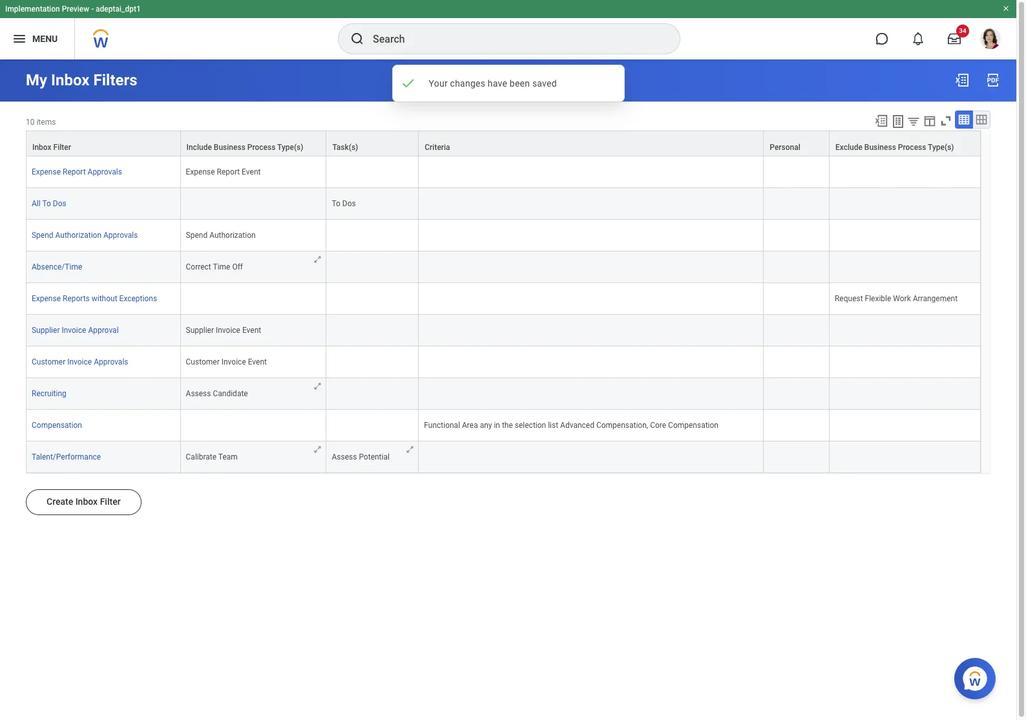 Task type: vqa. For each thing, say whether or not it's contained in the screenshot.
2nd Type(s) from the left
yes



Task type: locate. For each thing, give the bounding box(es) containing it.
2 to from the left
[[332, 199, 341, 208]]

business right exclude
[[865, 143, 896, 152]]

assess for assess candidate
[[186, 389, 211, 398]]

business up expense report event
[[214, 143, 246, 152]]

1 dos from the left
[[53, 199, 66, 208]]

2 customer from the left
[[186, 357, 220, 367]]

2 vertical spatial event
[[248, 357, 267, 367]]

1 to from the left
[[42, 199, 51, 208]]

0 vertical spatial event
[[242, 167, 261, 176]]

correct time off cell
[[181, 251, 327, 283]]

type(s)
[[277, 143, 303, 152], [928, 143, 954, 152]]

row containing inbox filter
[[26, 131, 981, 156]]

10 row from the top
[[26, 410, 981, 441]]

type(s) down fullscreen icon
[[928, 143, 954, 152]]

exclude
[[836, 143, 863, 152]]

1 supplier from the left
[[32, 326, 60, 335]]

spend
[[32, 231, 53, 240], [186, 231, 208, 240]]

export to excel image for my inbox filters
[[955, 72, 970, 88]]

authorization up off
[[209, 231, 256, 240]]

expense down include
[[186, 167, 215, 176]]

1 horizontal spatial authorization
[[209, 231, 256, 240]]

compensation
[[32, 421, 82, 430], [668, 421, 719, 430]]

toolbar
[[869, 111, 991, 131]]

event up the 'assess candidate' cell on the left bottom of page
[[248, 357, 267, 367]]

1 type(s) from the left
[[277, 143, 303, 152]]

inbox
[[51, 71, 90, 89], [32, 143, 51, 152], [75, 496, 98, 507]]

report for event
[[217, 167, 240, 176]]

exceptions
[[119, 294, 157, 303]]

0 horizontal spatial dos
[[53, 199, 66, 208]]

inbox down 10 items
[[32, 143, 51, 152]]

cell
[[327, 156, 419, 188], [419, 156, 764, 188], [764, 156, 830, 188], [830, 156, 981, 188], [181, 188, 327, 220], [419, 188, 764, 220], [764, 188, 830, 220], [830, 188, 981, 220], [327, 220, 419, 251], [419, 220, 764, 251], [764, 220, 830, 251], [830, 220, 981, 251], [327, 251, 419, 283], [419, 251, 764, 283], [764, 251, 830, 283], [830, 251, 981, 283], [181, 283, 327, 315], [327, 283, 419, 315], [419, 283, 764, 315], [764, 283, 830, 315], [327, 315, 419, 346], [419, 315, 764, 346], [764, 315, 830, 346], [830, 315, 981, 346], [327, 346, 419, 378], [419, 346, 764, 378], [764, 346, 830, 378], [830, 346, 981, 378], [327, 378, 419, 410], [419, 378, 764, 410], [764, 378, 830, 410], [830, 378, 981, 410], [181, 410, 327, 441], [327, 410, 419, 441], [764, 410, 830, 441], [830, 410, 981, 441], [419, 441, 764, 473], [764, 441, 830, 473], [830, 441, 981, 473]]

10 items
[[26, 118, 56, 127]]

correct time off
[[186, 262, 243, 272]]

create inbox filter
[[47, 496, 121, 507]]

report down include business process type(s)
[[217, 167, 240, 176]]

to right all
[[42, 199, 51, 208]]

customer invoice approvals link
[[32, 357, 128, 367]]

5 row from the top
[[26, 251, 981, 283]]

invoice down supplier invoice approval link
[[67, 357, 92, 367]]

report down inbox filter
[[63, 167, 86, 176]]

process down the select to filter grid data image
[[898, 143, 927, 152]]

expense down inbox filter
[[32, 167, 61, 176]]

1 spend from the left
[[32, 231, 53, 240]]

1 vertical spatial assess
[[332, 452, 357, 462]]

assess left the candidate
[[186, 389, 211, 398]]

invoice up the candidate
[[222, 357, 246, 367]]

2 process from the left
[[898, 143, 927, 152]]

grow image for calibrate team
[[313, 445, 323, 454]]

expense for expense report approvals
[[32, 167, 61, 176]]

approvals
[[88, 167, 122, 176], [103, 231, 138, 240], [94, 357, 128, 367]]

row containing supplier invoice approval
[[26, 315, 981, 346]]

implementation
[[5, 5, 60, 14]]

1 authorization from the left
[[55, 231, 102, 240]]

process for exclude business process type(s)
[[898, 143, 927, 152]]

1 horizontal spatial export to excel image
[[955, 72, 970, 88]]

recruiting link
[[32, 389, 66, 398]]

event up customer invoice event at the left of page
[[242, 326, 261, 335]]

row containing absence/time
[[26, 251, 981, 283]]

absence/time
[[32, 262, 82, 272]]

filter up expense report approvals link
[[53, 143, 71, 152]]

1 horizontal spatial business
[[865, 143, 896, 152]]

my inbox filters
[[26, 71, 137, 89]]

absence/time link
[[32, 262, 82, 272]]

1 horizontal spatial supplier
[[186, 326, 214, 335]]

expand table image
[[975, 113, 988, 126]]

supplier invoice approval link
[[32, 326, 119, 335]]

dos down task(s)
[[342, 199, 356, 208]]

1 horizontal spatial process
[[898, 143, 927, 152]]

spend up correct
[[186, 231, 208, 240]]

0 vertical spatial export to excel image
[[955, 72, 970, 88]]

functional area any in the selection list advanced compensation, core compensation
[[424, 421, 719, 430]]

grow image inside assess potential cell
[[405, 445, 415, 454]]

0 horizontal spatial compensation
[[32, 421, 82, 430]]

grow image for assess potential
[[405, 445, 415, 454]]

business for exclude
[[865, 143, 896, 152]]

event
[[242, 167, 261, 176], [242, 326, 261, 335], [248, 357, 267, 367]]

0 horizontal spatial business
[[214, 143, 246, 152]]

3 row from the top
[[26, 188, 981, 220]]

event for expense report event
[[242, 167, 261, 176]]

2 vertical spatial approvals
[[94, 357, 128, 367]]

time
[[213, 262, 230, 272]]

off
[[232, 262, 243, 272]]

grow image
[[313, 255, 323, 264], [313, 445, 323, 454], [405, 445, 415, 454]]

invoice for supplier invoice approval
[[62, 326, 86, 335]]

type(s) left task(s)
[[277, 143, 303, 152]]

task(s) button
[[327, 131, 418, 156]]

9 row from the top
[[26, 378, 981, 410]]

filter right create
[[100, 496, 121, 507]]

approvals for expense report approvals
[[88, 167, 122, 176]]

to down task(s)
[[332, 199, 341, 208]]

customer up assess candidate
[[186, 357, 220, 367]]

menu
[[32, 33, 58, 44]]

customer up recruiting
[[32, 357, 65, 367]]

expense left reports
[[32, 294, 61, 303]]

row containing recruiting
[[26, 378, 981, 410]]

export to worksheets image
[[891, 114, 906, 129]]

process up expense report event
[[247, 143, 276, 152]]

supplier up customer invoice approvals link
[[32, 326, 60, 335]]

expense for expense report event
[[186, 167, 215, 176]]

inbox right create
[[75, 496, 98, 507]]

compensation right core
[[668, 421, 719, 430]]

2 vertical spatial inbox
[[75, 496, 98, 507]]

2 supplier from the left
[[186, 326, 214, 335]]

1 horizontal spatial spend
[[186, 231, 208, 240]]

34
[[959, 27, 967, 34]]

click to view/edit grid preferences image
[[923, 114, 937, 128]]

core
[[650, 421, 666, 430]]

event for supplier invoice event
[[242, 326, 261, 335]]

row containing talent/performance
[[26, 441, 981, 473]]

1 business from the left
[[214, 143, 246, 152]]

notification dialog
[[392, 65, 625, 102]]

fullscreen image
[[939, 114, 953, 128]]

11 row from the top
[[26, 441, 981, 473]]

invoice for customer invoice approvals
[[67, 357, 92, 367]]

0 horizontal spatial report
[[63, 167, 86, 176]]

0 vertical spatial filter
[[53, 143, 71, 152]]

invoice up customer invoice event at the left of page
[[216, 326, 240, 335]]

2 row from the top
[[26, 156, 981, 188]]

inbox right my
[[51, 71, 90, 89]]

0 vertical spatial assess
[[186, 389, 211, 398]]

7 row from the top
[[26, 315, 981, 346]]

authorization for spend authorization approvals
[[55, 231, 102, 240]]

business
[[214, 143, 246, 152], [865, 143, 896, 152]]

assess left potential
[[332, 452, 357, 462]]

0 horizontal spatial filter
[[53, 143, 71, 152]]

row containing all to dos
[[26, 188, 981, 220]]

any
[[480, 421, 492, 430]]

grow image inside calibrate team cell
[[313, 445, 323, 454]]

business for include
[[214, 143, 246, 152]]

0 horizontal spatial spend
[[32, 231, 53, 240]]

1 report from the left
[[63, 167, 86, 176]]

1 horizontal spatial to
[[332, 199, 341, 208]]

1 horizontal spatial report
[[217, 167, 240, 176]]

inbox for my
[[51, 71, 90, 89]]

personal button
[[764, 131, 829, 156]]

2 authorization from the left
[[209, 231, 256, 240]]

0 horizontal spatial to
[[42, 199, 51, 208]]

1 horizontal spatial filter
[[100, 496, 121, 507]]

10
[[26, 118, 35, 127]]

assess for assess potential
[[332, 452, 357, 462]]

calibrate team
[[186, 452, 238, 462]]

correct
[[186, 262, 211, 272]]

compensation down recruiting link
[[32, 421, 82, 430]]

reports
[[63, 294, 90, 303]]

1 vertical spatial export to excel image
[[874, 114, 889, 128]]

4 row from the top
[[26, 220, 981, 251]]

2 type(s) from the left
[[928, 143, 954, 152]]

row
[[26, 131, 981, 156], [26, 156, 981, 188], [26, 188, 981, 220], [26, 220, 981, 251], [26, 251, 981, 283], [26, 283, 981, 315], [26, 315, 981, 346], [26, 346, 981, 378], [26, 378, 981, 410], [26, 410, 981, 441], [26, 441, 981, 473]]

0 horizontal spatial supplier
[[32, 326, 60, 335]]

request flexible work arrangement
[[835, 294, 958, 303]]

process inside include business process type(s) popup button
[[247, 143, 276, 152]]

justify image
[[12, 31, 27, 47]]

table image
[[958, 113, 971, 126]]

1 row from the top
[[26, 131, 981, 156]]

your changes have been saved
[[429, 78, 557, 89]]

report
[[63, 167, 86, 176], [217, 167, 240, 176]]

create
[[47, 496, 73, 507]]

0 horizontal spatial type(s)
[[277, 143, 303, 152]]

1 vertical spatial filter
[[100, 496, 121, 507]]

compensation,
[[596, 421, 648, 430]]

export to excel image left export to worksheets icon
[[874, 114, 889, 128]]

0 vertical spatial inbox
[[51, 71, 90, 89]]

filters
[[93, 71, 137, 89]]

authorization up absence/time link
[[55, 231, 102, 240]]

2 report from the left
[[217, 167, 240, 176]]

all to dos
[[32, 199, 66, 208]]

view printable version (pdf) image
[[986, 72, 1001, 88]]

filter inside button
[[100, 496, 121, 507]]

assess
[[186, 389, 211, 398], [332, 452, 357, 462]]

in
[[494, 421, 500, 430]]

dos right all
[[53, 199, 66, 208]]

6 row from the top
[[26, 283, 981, 315]]

0 horizontal spatial process
[[247, 143, 276, 152]]

event down include business process type(s)
[[242, 167, 261, 176]]

1 horizontal spatial assess
[[332, 452, 357, 462]]

export to excel image
[[955, 72, 970, 88], [874, 114, 889, 128]]

inbox inside create inbox filter button
[[75, 496, 98, 507]]

compensation link
[[32, 421, 82, 430]]

export to excel image left view printable version (pdf) icon
[[955, 72, 970, 88]]

been
[[510, 78, 530, 89]]

supplier invoice event
[[186, 326, 261, 335]]

1 customer from the left
[[32, 357, 65, 367]]

without
[[92, 294, 117, 303]]

exclude business process type(s) button
[[830, 131, 980, 156]]

assess candidate cell
[[181, 378, 327, 410]]

expense for expense reports without exceptions
[[32, 294, 61, 303]]

1 horizontal spatial customer
[[186, 357, 220, 367]]

spend down all
[[32, 231, 53, 240]]

1 vertical spatial inbox
[[32, 143, 51, 152]]

advanced
[[560, 421, 595, 430]]

1 process from the left
[[247, 143, 276, 152]]

1 vertical spatial event
[[242, 326, 261, 335]]

expense report event
[[186, 167, 261, 176]]

create inbox filter button
[[26, 489, 141, 515]]

expense
[[32, 167, 61, 176], [186, 167, 215, 176], [32, 294, 61, 303]]

0 horizontal spatial assess
[[186, 389, 211, 398]]

1 horizontal spatial compensation
[[668, 421, 719, 430]]

filter
[[53, 143, 71, 152], [100, 496, 121, 507]]

0 horizontal spatial customer
[[32, 357, 65, 367]]

2 spend from the left
[[186, 231, 208, 240]]

grow image inside "correct time off" cell
[[313, 255, 323, 264]]

0 horizontal spatial authorization
[[55, 231, 102, 240]]

expense report approvals link
[[32, 167, 122, 176]]

check image
[[400, 76, 416, 91]]

2 business from the left
[[865, 143, 896, 152]]

to
[[42, 199, 51, 208], [332, 199, 341, 208]]

8 row from the top
[[26, 346, 981, 378]]

row containing compensation
[[26, 410, 981, 441]]

assess potential cell
[[327, 441, 419, 473]]

1 vertical spatial approvals
[[103, 231, 138, 240]]

process inside exclude business process type(s) popup button
[[898, 143, 927, 152]]

supplier for supplier invoice approval
[[32, 326, 60, 335]]

1 horizontal spatial dos
[[342, 199, 356, 208]]

filter inside popup button
[[53, 143, 71, 152]]

supplier
[[32, 326, 60, 335], [186, 326, 214, 335]]

expense reports without exceptions
[[32, 294, 157, 303]]

inbox filter
[[32, 143, 71, 152]]

grow image for correct time off
[[313, 255, 323, 264]]

menu banner
[[0, 0, 1017, 59]]

0 horizontal spatial export to excel image
[[874, 114, 889, 128]]

customer
[[32, 357, 65, 367], [186, 357, 220, 367]]

1 horizontal spatial type(s)
[[928, 143, 954, 152]]

supplier up customer invoice event at the left of page
[[186, 326, 214, 335]]

0 vertical spatial approvals
[[88, 167, 122, 176]]

invoice left approval
[[62, 326, 86, 335]]



Task type: describe. For each thing, give the bounding box(es) containing it.
all
[[32, 199, 40, 208]]

items
[[36, 118, 56, 127]]

team
[[218, 452, 238, 462]]

-
[[91, 5, 94, 14]]

authorization for spend authorization
[[209, 231, 256, 240]]

list
[[548, 421, 558, 430]]

adeptai_dpt1
[[96, 5, 141, 14]]

talent/performance link
[[32, 452, 101, 462]]

approvals for spend authorization approvals
[[103, 231, 138, 240]]

Search Workday  search field
[[373, 25, 653, 53]]

row containing spend authorization approvals
[[26, 220, 981, 251]]

34 button
[[940, 25, 969, 53]]

inbox inside 'inbox filter' popup button
[[32, 143, 51, 152]]

spend for spend authorization
[[186, 231, 208, 240]]

recruiting
[[32, 389, 66, 398]]

2 dos from the left
[[342, 199, 356, 208]]

my inbox filters main content
[[0, 59, 1017, 533]]

criteria button
[[419, 131, 763, 156]]

work
[[893, 294, 911, 303]]

implementation preview -   adeptai_dpt1
[[5, 5, 141, 14]]

the
[[502, 421, 513, 430]]

2 compensation from the left
[[668, 421, 719, 430]]

include business process type(s)
[[187, 143, 303, 152]]

spend authorization
[[186, 231, 256, 240]]

exclude business process type(s)
[[836, 143, 954, 152]]

spend authorization approvals
[[32, 231, 138, 240]]

event for customer invoice event
[[248, 357, 267, 367]]

have
[[488, 78, 507, 89]]

task(s)
[[333, 143, 358, 152]]

type(s) for exclude business process type(s)
[[928, 143, 954, 152]]

notifications large image
[[912, 32, 925, 45]]

my
[[26, 71, 47, 89]]

1 compensation from the left
[[32, 421, 82, 430]]

your
[[429, 78, 448, 89]]

process for include business process type(s)
[[247, 143, 276, 152]]

close environment banner image
[[1002, 5, 1010, 12]]

row containing expense reports without exceptions
[[26, 283, 981, 315]]

arrangement
[[913, 294, 958, 303]]

saved
[[533, 78, 557, 89]]

assess potential
[[332, 452, 390, 462]]

include business process type(s) button
[[181, 131, 326, 156]]

profile logan mcneil image
[[980, 28, 1001, 52]]

criteria
[[425, 143, 450, 152]]

request
[[835, 294, 863, 303]]

inbox large image
[[948, 32, 961, 45]]

toolbar inside my inbox filters main content
[[869, 111, 991, 131]]

spend authorization approvals link
[[32, 231, 138, 240]]

type(s) for include business process type(s)
[[277, 143, 303, 152]]

approvals for customer invoice approvals
[[94, 357, 128, 367]]

talent/performance
[[32, 452, 101, 462]]

grow image
[[313, 381, 323, 391]]

changes
[[450, 78, 485, 89]]

export to excel image for 10 items
[[874, 114, 889, 128]]

functional
[[424, 421, 460, 430]]

customer invoice approvals
[[32, 357, 128, 367]]

spend for spend authorization approvals
[[32, 231, 53, 240]]

expense reports without exceptions link
[[32, 294, 157, 303]]

candidate
[[213, 389, 248, 398]]

area
[[462, 421, 478, 430]]

row containing customer invoice approvals
[[26, 346, 981, 378]]

flexible
[[865, 294, 892, 303]]

calibrate
[[186, 452, 217, 462]]

potential
[[359, 452, 390, 462]]

row containing expense report approvals
[[26, 156, 981, 188]]

select to filter grid data image
[[907, 114, 921, 128]]

customer for customer invoice event
[[186, 357, 220, 367]]

selection
[[515, 421, 546, 430]]

invoice for customer invoice event
[[222, 357, 246, 367]]

inbox for create
[[75, 496, 98, 507]]

assess candidate
[[186, 389, 248, 398]]

approval
[[88, 326, 119, 335]]

all to dos link
[[32, 199, 66, 208]]

invoice for supplier invoice event
[[216, 326, 240, 335]]

expense report approvals
[[32, 167, 122, 176]]

supplier invoice approval
[[32, 326, 119, 335]]

report for approvals
[[63, 167, 86, 176]]

to dos
[[332, 199, 356, 208]]

customer for customer invoice approvals
[[32, 357, 65, 367]]

supplier for supplier invoice event
[[186, 326, 214, 335]]

inbox filter button
[[26, 131, 180, 156]]

menu button
[[0, 18, 74, 59]]

customer invoice event
[[186, 357, 267, 367]]

search image
[[350, 31, 365, 47]]

preview
[[62, 5, 89, 14]]

personal
[[770, 143, 801, 152]]

calibrate team cell
[[181, 441, 327, 473]]

include
[[187, 143, 212, 152]]



